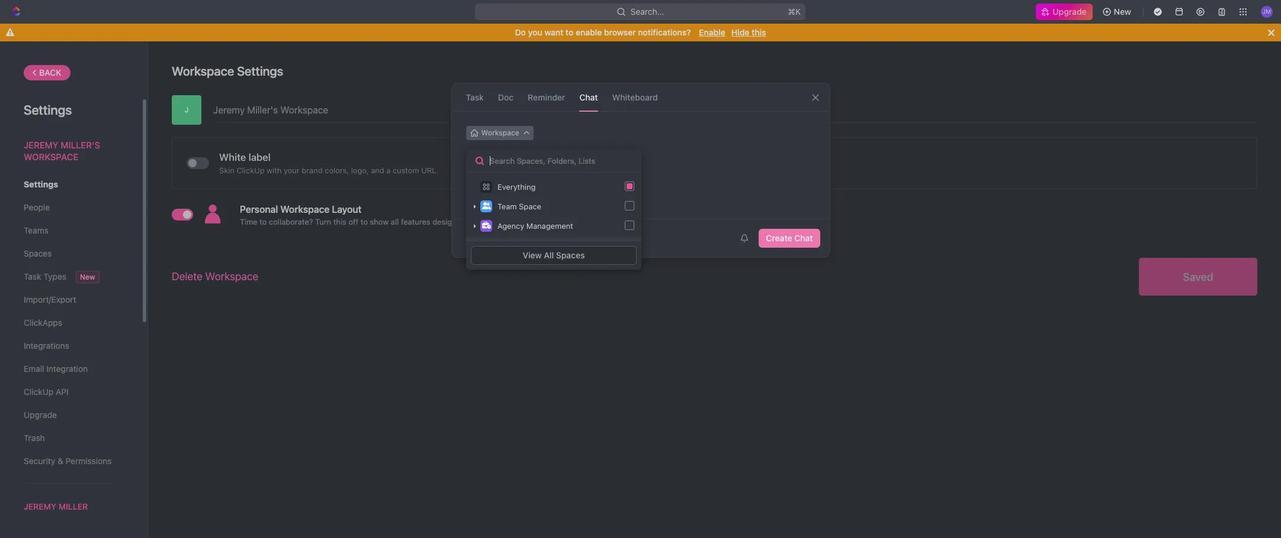 Task type: vqa. For each thing, say whether or not it's contained in the screenshot.
import/export
yes



Task type: locate. For each thing, give the bounding box(es) containing it.
1 vertical spatial task
[[24, 272, 41, 282]]

upgrade link left new button at top
[[1036, 4, 1092, 20]]

spaces down teams
[[24, 249, 52, 259]]

chat
[[579, 92, 598, 102], [794, 233, 813, 243]]

create chat
[[766, 233, 813, 243]]

management
[[526, 222, 573, 231]]

search...
[[631, 7, 665, 17]]

2 vertical spatial settings
[[24, 179, 58, 190]]

workspace inside personal workspace layout time to collaborate? turn this off to show all features designed for team productivity.
[[280, 204, 330, 215]]

chat right the create
[[794, 233, 813, 243]]

0 horizontal spatial spaces
[[24, 249, 52, 259]]

to down personal
[[260, 217, 267, 227]]

0 vertical spatial upgrade link
[[1036, 4, 1092, 20]]

show
[[370, 217, 389, 227]]

saved
[[1183, 271, 1213, 283]]

1 horizontal spatial new
[[1114, 7, 1131, 17]]

this right hide
[[752, 27, 766, 37]]

1 vertical spatial settings
[[24, 102, 72, 118]]

task left doc
[[466, 92, 484, 102]]

workspace down doc button
[[481, 129, 519, 137]]

import/export
[[24, 295, 76, 305]]

view all spaces
[[523, 251, 585, 261]]

chat inside "button"
[[794, 233, 813, 243]]

1 vertical spatial this
[[333, 217, 346, 227]]

0 vertical spatial task
[[466, 92, 484, 102]]

chat button
[[579, 84, 598, 111]]

1 horizontal spatial chat
[[794, 233, 813, 243]]

clickapps link
[[24, 313, 118, 333]]

create chat button
[[759, 229, 820, 248]]

upgrade
[[1053, 7, 1087, 17], [24, 410, 57, 421]]

0 horizontal spatial new
[[80, 273, 95, 282]]

to right the want
[[566, 27, 573, 37]]

team
[[480, 217, 498, 227]]

logo,
[[351, 166, 369, 175]]

all
[[544, 251, 554, 261]]

clickup down label
[[237, 166, 264, 175]]

1 vertical spatial new
[[80, 273, 95, 282]]

features
[[401, 217, 430, 227]]

1 vertical spatial jeremy
[[24, 502, 56, 512]]

agency
[[497, 222, 524, 231]]

task
[[466, 92, 484, 102], [24, 272, 41, 282]]

doc
[[498, 92, 514, 102]]

layout
[[332, 204, 362, 215]]

designed
[[432, 217, 465, 227]]

1 horizontal spatial upgrade
[[1053, 7, 1087, 17]]

dialog containing task
[[451, 83, 830, 258]]

1 vertical spatial upgrade
[[24, 410, 57, 421]]

brand
[[302, 166, 323, 175]]

jeremy
[[24, 140, 58, 150], [24, 502, 56, 512]]

workspace
[[172, 64, 234, 78], [481, 129, 519, 137], [24, 151, 78, 162], [280, 204, 330, 215], [205, 271, 258, 283]]

new
[[1114, 7, 1131, 17], [80, 273, 95, 282]]

workspace button
[[466, 126, 534, 140]]

upgrade left new button at top
[[1053, 7, 1087, 17]]

trash link
[[24, 429, 118, 449]]

hide
[[731, 27, 749, 37]]

to right off
[[361, 217, 368, 227]]

1 jeremy from the top
[[24, 140, 58, 150]]

2 horizontal spatial to
[[566, 27, 573, 37]]

0 horizontal spatial clickup
[[24, 387, 53, 397]]

0 horizontal spatial chat
[[579, 92, 598, 102]]

personal
[[240, 204, 278, 215]]

people link
[[24, 198, 118, 218]]

spaces right the all
[[556, 251, 585, 261]]

chat right reminder at the left top
[[579, 92, 598, 102]]

clickup api link
[[24, 383, 118, 403]]

0 vertical spatial jeremy
[[24, 140, 58, 150]]

2 jeremy from the top
[[24, 502, 56, 512]]

white label skin clickup with your brand colors, logo, and a custom url.
[[219, 151, 438, 175]]

reminder button
[[528, 84, 565, 111]]

integration
[[46, 364, 88, 374]]

private
[[487, 233, 514, 243]]

types
[[43, 272, 66, 282]]

upgrade link up trash 'link'
[[24, 406, 118, 426]]

1 horizontal spatial upgrade link
[[1036, 4, 1092, 20]]

task inside settings element
[[24, 272, 41, 282]]

permissions
[[65, 457, 112, 467]]

jeremy inside the jeremy miller's workspace
[[24, 140, 58, 150]]

team
[[497, 202, 517, 211]]

spaces
[[24, 249, 52, 259], [556, 251, 585, 261]]

dialog
[[451, 83, 830, 258]]

new inside settings element
[[80, 273, 95, 282]]

white
[[219, 151, 246, 163]]

user group image
[[482, 203, 491, 210]]

new inside button
[[1114, 7, 1131, 17]]

turn
[[315, 217, 331, 227]]

1 vertical spatial chat
[[794, 233, 813, 243]]

this inside personal workspace layout time to collaborate? turn this off to show all features designed for team productivity.
[[333, 217, 346, 227]]

1 horizontal spatial this
[[752, 27, 766, 37]]

task left types
[[24, 272, 41, 282]]

to
[[566, 27, 573, 37], [260, 217, 267, 227], [361, 217, 368, 227]]

clickup
[[237, 166, 264, 175], [24, 387, 53, 397]]

all
[[391, 217, 399, 227]]

1 vertical spatial clickup
[[24, 387, 53, 397]]

and
[[371, 166, 384, 175]]

workspace down miller's
[[24, 151, 78, 162]]

workspace inside dropdown button
[[481, 129, 519, 137]]

delete workspace
[[172, 271, 258, 283]]

0 horizontal spatial upgrade
[[24, 410, 57, 421]]

jeremy left miller's
[[24, 140, 58, 150]]

0 vertical spatial new
[[1114, 7, 1131, 17]]

1 vertical spatial upgrade link
[[24, 406, 118, 426]]

clickup left api
[[24, 387, 53, 397]]

1 horizontal spatial task
[[466, 92, 484, 102]]

delete workspace button
[[172, 264, 258, 290]]

clickup inside settings element
[[24, 387, 53, 397]]

jeremy left miller
[[24, 502, 56, 512]]

teams
[[24, 226, 49, 236]]

view all spaces button
[[471, 246, 637, 265]]

workspace up collaborate?
[[280, 204, 330, 215]]

0 vertical spatial clickup
[[237, 166, 264, 175]]

personal workspace layout time to collaborate? turn this off to show all features designed for team productivity.
[[240, 204, 544, 227]]

view
[[523, 251, 542, 261]]

whiteboard
[[612, 92, 658, 102]]

security
[[24, 457, 55, 467]]

workspace right delete
[[205, 271, 258, 283]]

0 horizontal spatial task
[[24, 272, 41, 282]]

spaces inside settings element
[[24, 249, 52, 259]]

agency management
[[497, 222, 573, 231]]

1 horizontal spatial spaces
[[556, 251, 585, 261]]

space
[[519, 202, 541, 211]]

this left off
[[333, 217, 346, 227]]

doc button
[[498, 84, 514, 111]]

0 horizontal spatial this
[[333, 217, 346, 227]]

browser
[[604, 27, 636, 37]]

1 horizontal spatial clickup
[[237, 166, 264, 175]]

this
[[752, 27, 766, 37], [333, 217, 346, 227]]

business time image
[[482, 222, 491, 229]]

upgrade down clickup api
[[24, 410, 57, 421]]

upgrade link
[[1036, 4, 1092, 20], [24, 406, 118, 426]]

whiteboard button
[[612, 84, 658, 111]]

enable
[[576, 27, 602, 37]]



Task type: describe. For each thing, give the bounding box(es) containing it.
jeremy for jeremy miller's workspace
[[24, 140, 58, 150]]

back link
[[24, 65, 70, 81]]

email integration link
[[24, 359, 118, 380]]

delete
[[172, 271, 203, 283]]

team space
[[497, 202, 541, 211]]

Team Na﻿me text field
[[213, 95, 1257, 123]]

new button
[[1097, 2, 1138, 21]]

workspace inside the jeremy miller's workspace
[[24, 151, 78, 162]]

workspace settings
[[172, 64, 283, 78]]

0 vertical spatial settings
[[237, 64, 283, 78]]

settings element
[[0, 41, 148, 539]]

task for task
[[466, 92, 484, 102]]

create
[[766, 233, 792, 243]]

0 vertical spatial this
[[752, 27, 766, 37]]

task for task types
[[24, 272, 41, 282]]

off
[[348, 217, 358, 227]]

a
[[386, 166, 391, 175]]

saved button
[[1139, 258, 1257, 296]]

task button
[[466, 84, 484, 111]]

0 vertical spatial upgrade
[[1053, 7, 1087, 17]]

workspace up j
[[172, 64, 234, 78]]

jeremy miller's workspace
[[24, 140, 100, 162]]

spaces inside 'button'
[[556, 251, 585, 261]]

everything
[[497, 182, 536, 192]]

settings link
[[24, 175, 118, 195]]

colors,
[[325, 166, 349, 175]]

0 horizontal spatial upgrade link
[[24, 406, 118, 426]]

upgrade inside settings element
[[24, 410, 57, 421]]

email
[[24, 364, 44, 374]]

workspace button
[[466, 126, 534, 140]]

your
[[284, 166, 300, 175]]

0 horizontal spatial to
[[260, 217, 267, 227]]

skin
[[219, 166, 234, 175]]

do
[[515, 27, 526, 37]]

teams link
[[24, 221, 118, 241]]

clickup inside the white label skin clickup with your brand colors, logo, and a custom url.
[[237, 166, 264, 175]]

custom
[[393, 166, 419, 175]]

&
[[57, 457, 63, 467]]

miller's
[[61, 140, 100, 150]]

you
[[528, 27, 542, 37]]

email integration
[[24, 364, 88, 374]]

integrations
[[24, 341, 69, 351]]

trash
[[24, 434, 45, 444]]

import/export link
[[24, 290, 118, 310]]

label
[[249, 151, 271, 163]]

clickapps
[[24, 318, 62, 328]]

enable
[[699, 27, 725, 37]]

for
[[468, 217, 478, 227]]

notifications?
[[638, 27, 691, 37]]

j
[[185, 105, 188, 114]]

collaborate?
[[269, 217, 313, 227]]

spaces link
[[24, 244, 118, 264]]

integrations link
[[24, 336, 118, 357]]

want
[[544, 27, 563, 37]]

security & permissions link
[[24, 452, 118, 472]]

0 vertical spatial chat
[[579, 92, 598, 102]]

jeremy miller
[[24, 502, 88, 512]]

url.
[[421, 166, 438, 175]]

do you want to enable browser notifications? enable hide this
[[515, 27, 766, 37]]

people
[[24, 203, 50, 213]]

with
[[267, 166, 282, 175]]

jeremy for jeremy miller
[[24, 502, 56, 512]]

security & permissions
[[24, 457, 112, 467]]

Search Spaces, Folders, Lists text field
[[466, 149, 641, 173]]

miller
[[58, 502, 88, 512]]

time
[[240, 217, 257, 227]]

task types
[[24, 272, 66, 282]]

Name this Chat... field
[[452, 147, 829, 162]]

reminder
[[528, 92, 565, 102]]

clickup api
[[24, 387, 69, 397]]

⌘k
[[788, 7, 801, 17]]

api
[[56, 387, 69, 397]]

1 horizontal spatial to
[[361, 217, 368, 227]]

productivity.
[[500, 217, 544, 227]]



